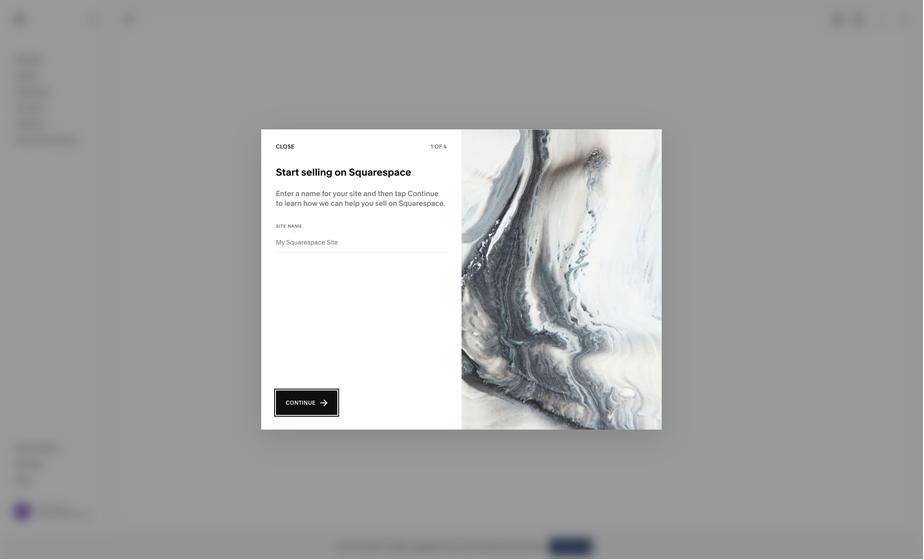 Task type: describe. For each thing, give the bounding box(es) containing it.
simon
[[52, 505, 68, 512]]

enter
[[276, 189, 294, 198]]

4
[[444, 143, 447, 150]]

site
[[276, 224, 287, 229]]

analytics link
[[15, 119, 99, 130]]

name inside 'enter a name for your site and then tap continue to learn how we can help you sell on squarespace.'
[[301, 189, 320, 198]]

selling
[[15, 71, 38, 80]]

squarespace
[[349, 167, 411, 179]]

website link
[[15, 55, 99, 65]]

continue inside button
[[286, 400, 316, 407]]

can
[[331, 199, 343, 208]]

and
[[363, 189, 376, 198]]

close
[[276, 143, 295, 150]]

site.
[[531, 543, 543, 552]]

selling link
[[15, 71, 99, 81]]

acuity scheduling link
[[15, 135, 99, 146]]

ends
[[364, 543, 379, 552]]

the
[[471, 543, 481, 552]]

start selling on squarespace
[[276, 167, 411, 179]]

14
[[387, 543, 393, 552]]

close button
[[276, 139, 295, 155]]

1 vertical spatial of
[[510, 543, 515, 552]]

in
[[380, 543, 385, 552]]

settings link
[[15, 459, 99, 470]]

days.
[[394, 543, 410, 552]]

edit
[[124, 16, 136, 22]]

sell
[[375, 199, 387, 208]]

contacts link
[[15, 103, 99, 114]]

site name
[[276, 224, 302, 229]]

settings
[[15, 460, 43, 469]]

marketing
[[15, 87, 49, 96]]

Site name field
[[276, 238, 447, 248]]

out
[[498, 543, 508, 552]]

1 vertical spatial your
[[517, 543, 530, 552]]

get
[[460, 543, 470, 552]]

jacob simon simonjacob477@gmail.com
[[35, 505, 104, 519]]

acuity
[[15, 135, 36, 144]]

1 of 4
[[431, 143, 447, 150]]

squarespace.
[[399, 199, 446, 208]]

tap
[[395, 189, 406, 198]]

contacts
[[15, 103, 45, 112]]

learn
[[285, 199, 302, 208]]

on inside 'enter a name for your site and then tap continue to learn how we can help you sell on squarespace.'
[[389, 199, 397, 208]]

help link
[[15, 475, 31, 485]]

upgrade
[[411, 543, 437, 552]]

1 horizontal spatial to
[[452, 543, 458, 552]]

trial
[[351, 543, 362, 552]]



Task type: locate. For each thing, give the bounding box(es) containing it.
continue
[[408, 189, 439, 198], [286, 400, 316, 407]]

0 vertical spatial name
[[301, 189, 320, 198]]

1 horizontal spatial on
[[389, 199, 397, 208]]

now
[[439, 543, 451, 552]]

edit button
[[118, 11, 142, 28]]

your inside 'enter a name for your site and then tap continue to learn how we can help you sell on squarespace.'
[[333, 189, 348, 198]]

analytics
[[15, 119, 46, 128]]

scheduling
[[38, 135, 76, 144]]

on right sell
[[389, 199, 397, 208]]

your
[[333, 189, 348, 198], [517, 543, 530, 552]]

of right 1
[[435, 143, 442, 150]]

1 vertical spatial on
[[389, 199, 397, 208]]

help
[[345, 199, 360, 208]]

1 horizontal spatial your
[[517, 543, 530, 552]]

website
[[15, 55, 42, 64]]

your trial ends in 14 days. upgrade now to get the most out of your site.
[[337, 543, 543, 552]]

a
[[296, 189, 300, 198]]

on
[[335, 167, 347, 179], [389, 199, 397, 208]]

0 horizontal spatial your
[[333, 189, 348, 198]]

acuity scheduling
[[15, 135, 76, 144]]

0 vertical spatial to
[[276, 199, 283, 208]]

library
[[36, 444, 59, 453]]

asset library link
[[15, 443, 99, 454]]

continue button
[[276, 391, 338, 415]]

on right the selling
[[335, 167, 347, 179]]

1 vertical spatial continue
[[286, 400, 316, 407]]

to
[[276, 199, 283, 208], [452, 543, 458, 552]]

we
[[319, 199, 329, 208]]

0 vertical spatial continue
[[408, 189, 439, 198]]

most
[[482, 543, 497, 552]]

continue inside 'enter a name for your site and then tap continue to learn how we can help you sell on squarespace.'
[[408, 189, 439, 198]]

jacob
[[35, 505, 51, 512]]

1 vertical spatial to
[[452, 543, 458, 552]]

0 horizontal spatial continue
[[286, 400, 316, 407]]

your up can
[[333, 189, 348, 198]]

1 horizontal spatial continue
[[408, 189, 439, 198]]

how
[[303, 199, 318, 208]]

of right out
[[510, 543, 515, 552]]

name up how
[[301, 189, 320, 198]]

your left site.
[[517, 543, 530, 552]]

0 horizontal spatial of
[[435, 143, 442, 150]]

to inside 'enter a name for your site and then tap continue to learn how we can help you sell on squarespace.'
[[276, 199, 283, 208]]

site
[[350, 189, 362, 198]]

0 horizontal spatial on
[[335, 167, 347, 179]]

toggle site styles editing image
[[875, 11, 891, 27]]

asset
[[15, 444, 34, 453]]

0 horizontal spatial to
[[276, 199, 283, 208]]

help
[[15, 476, 31, 485]]

1
[[431, 143, 433, 150]]

1 horizontal spatial of
[[510, 543, 515, 552]]

marketing link
[[15, 87, 99, 98]]

your
[[337, 543, 350, 552]]

name right site
[[288, 224, 302, 229]]

you
[[361, 199, 374, 208]]

of
[[435, 143, 442, 150], [510, 543, 515, 552]]

name
[[301, 189, 320, 198], [288, 224, 302, 229]]

0 vertical spatial of
[[435, 143, 442, 150]]

simonjacob477@gmail.com
[[35, 512, 104, 519]]

enter a name for your site and then tap continue to learn how we can help you sell on squarespace.
[[276, 189, 446, 208]]

tab list
[[828, 12, 869, 26]]

0 vertical spatial on
[[335, 167, 347, 179]]

selling
[[301, 167, 333, 179]]

then
[[378, 189, 393, 198]]

start
[[276, 167, 299, 179]]

1 vertical spatial name
[[288, 224, 302, 229]]

0 vertical spatial your
[[333, 189, 348, 198]]

to down enter
[[276, 199, 283, 208]]

to left get
[[452, 543, 458, 552]]

for
[[322, 189, 331, 198]]

asset library
[[15, 444, 59, 453]]



Task type: vqa. For each thing, say whether or not it's contained in the screenshot.
Continue
yes



